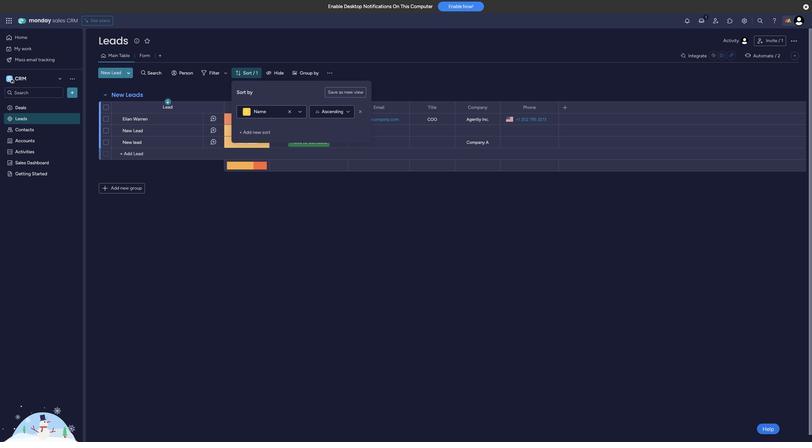 Task type: vqa. For each thing, say whether or not it's contained in the screenshot.
monday sales CRM
yes



Task type: locate. For each thing, give the bounding box(es) containing it.
0 vertical spatial contacts
[[309, 116, 327, 122]]

0 horizontal spatial enable
[[328, 4, 343, 9]]

new down main
[[101, 70, 110, 76]]

contacts
[[309, 116, 327, 122], [15, 127, 34, 132], [309, 139, 327, 145]]

form
[[140, 53, 150, 58]]

by inside popup button
[[314, 70, 319, 76]]

hide
[[274, 70, 284, 76]]

enable
[[328, 4, 343, 9], [449, 4, 462, 9]]

workspace selection element
[[6, 75, 27, 83]]

Title field
[[426, 104, 438, 111]]

2 move to contacts from the top
[[291, 139, 327, 145]]

my
[[14, 46, 21, 51]]

1 vertical spatial move to contacts button
[[288, 138, 330, 147]]

sales
[[15, 160, 26, 165]]

0 vertical spatial to
[[303, 116, 307, 122]]

help image
[[772, 18, 778, 24]]

2 horizontal spatial /
[[779, 38, 781, 43]]

mass email tracking
[[15, 57, 55, 62]]

sort
[[243, 70, 252, 76], [237, 89, 246, 95]]

1 vertical spatial company
[[467, 140, 485, 145]]

dapulse integrations image
[[681, 53, 686, 58]]

leads
[[99, 33, 128, 48], [126, 91, 143, 99], [15, 116, 27, 121]]

new left "lead"
[[123, 140, 132, 145]]

group by button
[[290, 68, 323, 78]]

public dashboard image
[[7, 160, 13, 166]]

1 inside button
[[782, 38, 784, 43]]

move to contacts button
[[288, 115, 330, 124], [288, 138, 330, 147]]

elian warren
[[123, 116, 148, 122]]

1 vertical spatial leads
[[126, 91, 143, 99]]

new lead
[[123, 140, 142, 145]]

1 vertical spatial 1
[[256, 70, 258, 76]]

leads inside field
[[126, 91, 143, 99]]

1 horizontal spatial /
[[775, 53, 777, 59]]

emails settings image
[[741, 18, 748, 24]]

menu image
[[327, 70, 333, 76]]

1 left the hide popup button
[[256, 70, 258, 76]]

on
[[393, 4, 399, 9]]

crm right sales
[[67, 17, 78, 24]]

0 vertical spatial sort
[[243, 70, 252, 76]]

Leads field
[[97, 33, 130, 48]]

enable left desktop
[[328, 4, 343, 9]]

+1
[[516, 117, 520, 122]]

contacted
[[236, 116, 258, 122]]

by right group
[[314, 70, 319, 76]]

person
[[179, 70, 193, 76]]

/ left the hide popup button
[[253, 70, 255, 76]]

list box
[[0, 101, 83, 267]]

1
[[782, 38, 784, 43], [256, 70, 258, 76]]

0 horizontal spatial new
[[120, 186, 129, 191]]

0 vertical spatial move
[[291, 116, 302, 122]]

main
[[108, 53, 118, 58]]

group
[[130, 186, 142, 191]]

inbox image
[[699, 18, 705, 24]]

agently inc.
[[467, 117, 489, 122]]

sales
[[52, 17, 65, 24]]

1 image
[[703, 13, 709, 21]]

computer
[[411, 4, 433, 9]]

move to contacts for second move to contacts button from the bottom of the page
[[291, 116, 327, 122]]

main table button
[[98, 51, 135, 61]]

1 vertical spatial contacts
[[15, 127, 34, 132]]

invite / 1
[[766, 38, 784, 43]]

sort / 1
[[243, 70, 258, 76]]

1 move to contacts from the top
[[291, 116, 327, 122]]

new lead
[[101, 70, 121, 76], [237, 128, 257, 133], [123, 128, 143, 134], [237, 139, 257, 145]]

add right +
[[243, 130, 252, 135]]

sort up 'status'
[[237, 89, 246, 95]]

0 vertical spatial company
[[468, 105, 488, 110]]

sort for sort by
[[237, 89, 246, 95]]

by
[[314, 70, 319, 76], [247, 89, 253, 95]]

sort desc image
[[167, 100, 169, 104]]

2 move from the top
[[291, 139, 302, 145]]

1 horizontal spatial crm
[[67, 17, 78, 24]]

lead left angle down icon
[[111, 70, 121, 76]]

Status field
[[239, 104, 255, 111]]

sort up sort by
[[243, 70, 252, 76]]

/ for invite
[[779, 38, 781, 43]]

by for group by
[[314, 70, 319, 76]]

plans
[[99, 18, 110, 23]]

1 horizontal spatial by
[[314, 70, 319, 76]]

company inside field
[[468, 105, 488, 110]]

add inside 'button'
[[111, 186, 119, 191]]

1 horizontal spatial new
[[253, 130, 261, 135]]

/ inside button
[[779, 38, 781, 43]]

autopilot image
[[745, 51, 751, 60]]

enable now! button
[[438, 2, 484, 11]]

/ right the invite
[[779, 38, 781, 43]]

0 vertical spatial move to contacts button
[[288, 115, 330, 124]]

leads down "deals"
[[15, 116, 27, 121]]

dashboard
[[27, 160, 49, 165]]

add
[[243, 130, 252, 135], [111, 186, 119, 191]]

integrate
[[689, 53, 707, 59]]

angle down image
[[127, 71, 130, 75]]

1 vertical spatial /
[[775, 53, 777, 59]]

1 vertical spatial new
[[253, 130, 261, 135]]

2 vertical spatial contacts
[[309, 139, 327, 145]]

workspace options image
[[69, 75, 76, 82]]

invite / 1 button
[[754, 36, 786, 46]]

leads up main
[[99, 33, 128, 48]]

help button
[[757, 424, 780, 435]]

new down new lead button
[[112, 91, 124, 99]]

1 move from the top
[[291, 116, 302, 122]]

new
[[345, 90, 353, 95], [253, 130, 261, 135], [120, 186, 129, 191]]

0 vertical spatial /
[[779, 38, 781, 43]]

notifications
[[363, 4, 392, 9]]

+
[[239, 130, 242, 135]]

1 horizontal spatial enable
[[449, 4, 462, 9]]

form button
[[135, 51, 155, 61]]

0 horizontal spatial 1
[[256, 70, 258, 76]]

2 vertical spatial /
[[253, 70, 255, 76]]

tracking
[[38, 57, 55, 62]]

enable left now!
[[449, 4, 462, 9]]

0 horizontal spatial add
[[111, 186, 119, 191]]

apps image
[[727, 18, 734, 24]]

1 vertical spatial move to contacts
[[291, 139, 327, 145]]

company a
[[467, 140, 489, 145]]

leads down angle down icon
[[126, 91, 143, 99]]

move
[[291, 116, 302, 122], [291, 139, 302, 145]]

202
[[521, 117, 529, 122]]

new inside 'button'
[[120, 186, 129, 191]]

lead down sort desc image
[[163, 104, 173, 110]]

2 vertical spatial leads
[[15, 116, 27, 121]]

1 move to contacts button from the top
[[288, 115, 330, 124]]

/ left 2
[[775, 53, 777, 59]]

now!
[[463, 4, 473, 9]]

notifications image
[[684, 18, 691, 24]]

enable inside button
[[449, 4, 462, 9]]

0 horizontal spatial crm
[[15, 76, 26, 82]]

0 vertical spatial move to contacts
[[291, 116, 327, 122]]

remove sort image
[[357, 109, 364, 115]]

1 right the invite
[[782, 38, 784, 43]]

elian@company.com
[[359, 117, 399, 122]]

0 horizontal spatial /
[[253, 70, 255, 76]]

person button
[[169, 68, 197, 78]]

add left group
[[111, 186, 119, 191]]

new lead down +
[[237, 139, 257, 145]]

company
[[468, 105, 488, 110], [467, 140, 485, 145]]

1 vertical spatial crm
[[15, 76, 26, 82]]

1 vertical spatial move
[[291, 139, 302, 145]]

automate / 2
[[754, 53, 781, 59]]

company up agently inc.
[[468, 105, 488, 110]]

1 horizontal spatial add
[[243, 130, 252, 135]]

1 vertical spatial sort
[[237, 89, 246, 95]]

contacts inside "list box"
[[15, 127, 34, 132]]

new
[[101, 70, 110, 76], [112, 91, 124, 99], [237, 128, 246, 133], [123, 128, 132, 134], [237, 139, 246, 145], [123, 140, 132, 145]]

new lead down main
[[101, 70, 121, 76]]

new lead button
[[98, 68, 124, 78]]

new left the sort
[[253, 130, 261, 135]]

agently
[[467, 117, 481, 122]]

option
[[0, 102, 83, 103]]

new right as
[[345, 90, 353, 95]]

1 vertical spatial by
[[247, 89, 253, 95]]

crm
[[67, 17, 78, 24], [15, 76, 26, 82]]

new down the contacted
[[237, 128, 246, 133]]

enable desktop notifications on this computer
[[328, 4, 433, 9]]

monday sales crm
[[29, 17, 78, 24]]

elian
[[123, 116, 132, 122]]

invite members image
[[713, 18, 719, 24]]

add view image
[[159, 53, 161, 58]]

v2 search image
[[141, 69, 146, 77]]

0 vertical spatial add
[[243, 130, 252, 135]]

1 vertical spatial add
[[111, 186, 119, 191]]

1 vertical spatial to
[[303, 139, 307, 145]]

0 horizontal spatial by
[[247, 89, 253, 95]]

2 vertical spatial new
[[120, 186, 129, 191]]

0 vertical spatial new
[[345, 90, 353, 95]]

2 horizontal spatial new
[[345, 90, 353, 95]]

crm right workspace image
[[15, 76, 26, 82]]

contact
[[310, 105, 326, 110]]

company left a
[[467, 140, 485, 145]]

by up 'status'
[[247, 89, 253, 95]]

0 vertical spatial by
[[314, 70, 319, 76]]

new left group
[[120, 186, 129, 191]]

to
[[303, 116, 307, 122], [303, 139, 307, 145]]

1 horizontal spatial 1
[[782, 38, 784, 43]]

help
[[763, 426, 774, 432]]

name
[[254, 109, 266, 114]]

0 vertical spatial 1
[[782, 38, 784, 43]]



Task type: describe. For each thing, give the bounding box(es) containing it.
getting
[[15, 171, 31, 176]]

as
[[339, 90, 343, 95]]

company for company a
[[467, 140, 485, 145]]

+ Add Lead text field
[[115, 150, 221, 158]]

lead up "lead"
[[133, 128, 143, 134]]

ascending
[[322, 109, 344, 114]]

0 vertical spatial crm
[[67, 17, 78, 24]]

new lead down the contacted
[[237, 128, 257, 133]]

getting started
[[15, 171, 47, 176]]

deals
[[15, 105, 26, 110]]

+ add new sort
[[239, 130, 270, 135]]

work
[[22, 46, 31, 51]]

lottie animation image
[[0, 377, 83, 442]]

company for company
[[468, 105, 488, 110]]

a
[[486, 140, 489, 145]]

new lead up new lead
[[123, 128, 143, 134]]

options image
[[790, 37, 798, 45]]

new inside button
[[101, 70, 110, 76]]

this
[[401, 4, 409, 9]]

enable now!
[[449, 4, 473, 9]]

Search in workspace field
[[14, 89, 54, 96]]

add to favorites image
[[144, 37, 150, 44]]

+1 202 795 3213 link
[[513, 115, 547, 123]]

add inside button
[[243, 130, 252, 135]]

arrow down image
[[222, 69, 230, 77]]

crm inside workspace selection element
[[15, 76, 26, 82]]

email
[[26, 57, 37, 62]]

2 to from the top
[[303, 139, 307, 145]]

move to contacts for 1st move to contacts button from the bottom
[[291, 139, 327, 145]]

+ add new sort button
[[237, 127, 273, 138]]

sort for sort / 1
[[243, 70, 252, 76]]

save
[[328, 90, 338, 95]]

mass
[[15, 57, 25, 62]]

by for sort by
[[247, 89, 253, 95]]

create
[[292, 105, 306, 110]]

save as new view
[[328, 90, 364, 95]]

sort by
[[237, 89, 253, 95]]

Search field
[[146, 68, 165, 78]]

new for sort
[[253, 130, 261, 135]]

new down elian
[[123, 128, 132, 134]]

invite
[[766, 38, 778, 43]]

lead
[[133, 140, 142, 145]]

options image
[[69, 90, 76, 96]]

+1 202 795 3213
[[516, 117, 547, 122]]

list box containing deals
[[0, 101, 83, 267]]

save as new view button
[[325, 87, 366, 98]]

sales dashboard
[[15, 160, 49, 165]]

elian@company.com link
[[358, 117, 400, 122]]

Company field
[[466, 104, 489, 111]]

enable for enable now!
[[449, 4, 462, 9]]

new inside field
[[112, 91, 124, 99]]

automate
[[754, 53, 774, 59]]

home button
[[4, 32, 70, 43]]

New Leads field
[[110, 91, 145, 99]]

2
[[778, 53, 781, 59]]

2 move to contacts button from the top
[[288, 138, 330, 147]]

lead inside button
[[111, 70, 121, 76]]

hide button
[[264, 68, 288, 78]]

v2 sort ascending image
[[316, 110, 319, 114]]

group
[[300, 70, 313, 76]]

workspace image
[[6, 75, 13, 82]]

public board image
[[7, 171, 13, 177]]

status
[[240, 105, 254, 110]]

christina overa image
[[794, 16, 805, 26]]

table
[[119, 53, 130, 58]]

accounts
[[15, 138, 35, 143]]

activity button
[[721, 36, 752, 46]]

warren
[[133, 116, 148, 122]]

lottie animation element
[[0, 377, 83, 442]]

dapulse close image
[[804, 4, 809, 10]]

desktop
[[344, 4, 362, 9]]

Create a contact field
[[290, 104, 328, 111]]

activities
[[15, 149, 34, 154]]

0 vertical spatial leads
[[99, 33, 128, 48]]

lead right +
[[247, 128, 257, 133]]

1 for invite / 1
[[782, 38, 784, 43]]

see
[[91, 18, 98, 23]]

email
[[374, 105, 385, 110]]

mass email tracking button
[[4, 55, 70, 65]]

Phone field
[[522, 104, 538, 111]]

see plans
[[91, 18, 110, 23]]

title
[[428, 105, 437, 110]]

filter button
[[199, 68, 230, 78]]

/ for sort
[[253, 70, 255, 76]]

795
[[530, 117, 537, 122]]

a
[[307, 105, 309, 110]]

new lead inside button
[[101, 70, 121, 76]]

c
[[8, 76, 11, 81]]

home
[[15, 35, 27, 40]]

show board description image
[[133, 38, 141, 44]]

my work
[[14, 46, 31, 51]]

add new group
[[111, 186, 142, 191]]

new down +
[[237, 139, 246, 145]]

main table
[[108, 53, 130, 58]]

phone
[[523, 105, 536, 110]]

sort
[[262, 130, 270, 135]]

lead down + add new sort button
[[247, 139, 257, 145]]

group by
[[300, 70, 319, 76]]

new leads
[[112, 91, 143, 99]]

activity
[[724, 38, 739, 43]]

create a contact
[[292, 105, 326, 110]]

my work button
[[4, 44, 70, 54]]

view
[[354, 90, 364, 95]]

leads inside "list box"
[[15, 116, 27, 121]]

collapse board header image
[[793, 53, 798, 58]]

filter
[[209, 70, 220, 76]]

search everything image
[[757, 18, 764, 24]]

Email field
[[372, 104, 386, 111]]

started
[[32, 171, 47, 176]]

3213
[[538, 117, 547, 122]]

select product image
[[6, 18, 12, 24]]

see plans button
[[82, 16, 113, 26]]

new for view
[[345, 90, 353, 95]]

coo
[[428, 117, 437, 122]]

1 to from the top
[[303, 116, 307, 122]]

1 for sort / 1
[[256, 70, 258, 76]]

enable for enable desktop notifications on this computer
[[328, 4, 343, 9]]

/ for automate
[[775, 53, 777, 59]]



